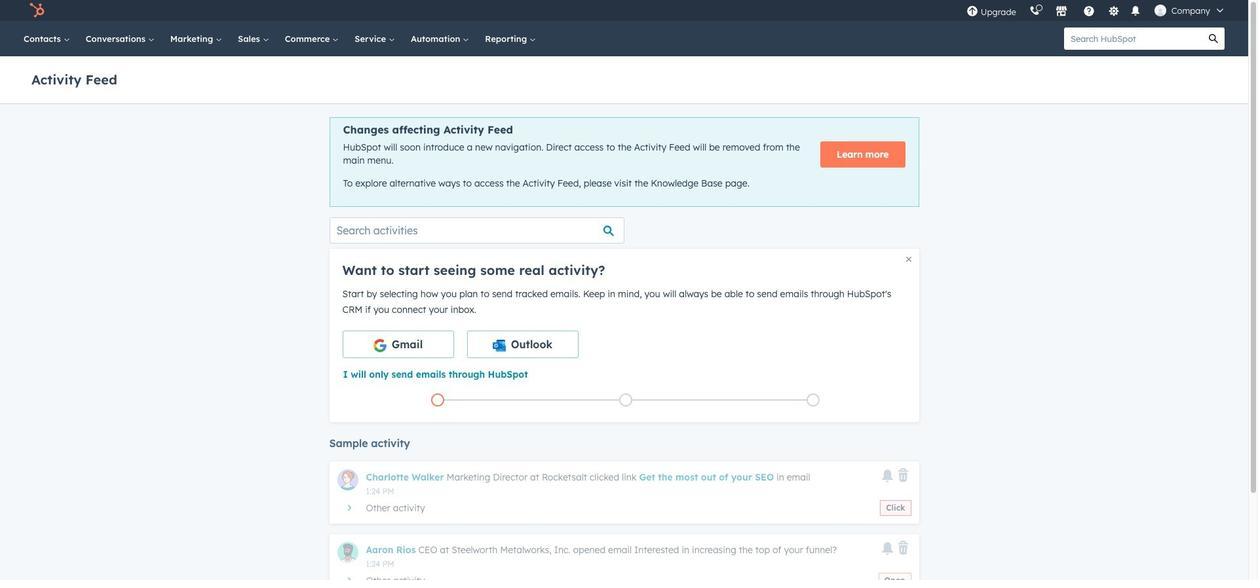 Task type: vqa. For each thing, say whether or not it's contained in the screenshot.
"search activities" search field
yes



Task type: locate. For each thing, give the bounding box(es) containing it.
None checkbox
[[467, 331, 578, 358]]

close image
[[906, 257, 911, 262]]

list
[[344, 391, 907, 409]]

onboarding.steps.finalstep.title image
[[810, 397, 817, 405]]

menu
[[960, 0, 1233, 21]]

None checkbox
[[342, 331, 454, 358]]

marketplaces image
[[1055, 6, 1067, 18]]

jacob simon image
[[1154, 5, 1166, 16]]

onboarding.steps.sendtrackedemailingmail.title image
[[622, 397, 629, 405]]



Task type: describe. For each thing, give the bounding box(es) containing it.
Search activities search field
[[329, 217, 624, 244]]

Search HubSpot search field
[[1064, 28, 1202, 50]]



